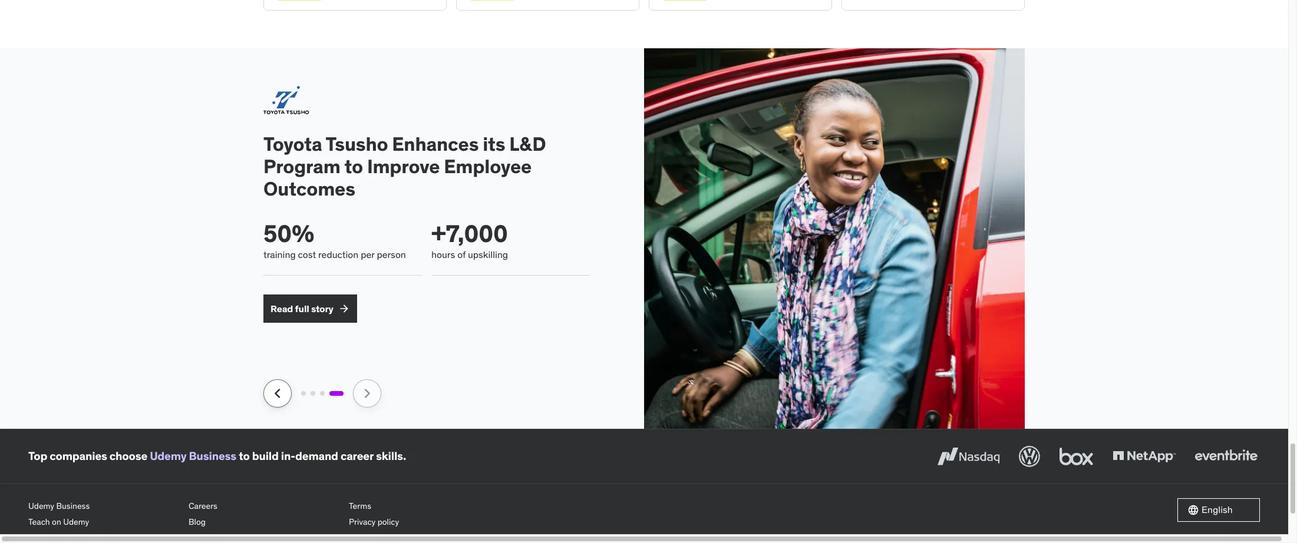 Task type: describe. For each thing, give the bounding box(es) containing it.
full
[[295, 303, 309, 315]]

tsusho
[[326, 132, 388, 156]]

enhances
[[392, 132, 479, 156]]

privacy policy link
[[349, 515, 500, 531]]

training
[[264, 249, 296, 260]]

small image
[[338, 303, 350, 315]]

top
[[28, 449, 47, 464]]

read full story
[[271, 303, 334, 315]]

read full story link
[[264, 295, 357, 323]]

1 horizontal spatial business
[[189, 449, 236, 464]]

program
[[264, 154, 341, 179]]

careers blog
[[189, 501, 218, 528]]

cost
[[298, 249, 316, 260]]

terms
[[349, 501, 371, 512]]

2 horizontal spatial udemy
[[150, 449, 187, 464]]

per
[[361, 249, 375, 260]]

business inside udemy business teach on udemy
[[56, 501, 90, 512]]

1 vertical spatial to
[[239, 449, 250, 464]]

+7,000
[[432, 219, 508, 249]]

previous image
[[268, 384, 287, 403]]

person
[[377, 249, 406, 260]]

its
[[483, 132, 505, 156]]

next image
[[358, 384, 377, 403]]

privacy
[[349, 517, 376, 528]]

of
[[458, 249, 466, 260]]

hours
[[432, 249, 455, 260]]

volkswagen image
[[1017, 444, 1043, 470]]

terms link
[[349, 499, 500, 515]]



Task type: vqa. For each thing, say whether or not it's contained in the screenshot.
bottom and
no



Task type: locate. For each thing, give the bounding box(es) containing it.
0 horizontal spatial udemy
[[28, 501, 54, 512]]

50% training cost reduction per person
[[264, 219, 406, 260]]

toyota tsusho enhances its l&d program to improve employee outcomes
[[264, 132, 546, 201]]

1 horizontal spatial to
[[345, 154, 363, 179]]

business up the on
[[56, 501, 90, 512]]

udemy
[[150, 449, 187, 464], [28, 501, 54, 512], [63, 517, 89, 528]]

nasdaq image
[[935, 444, 1003, 470]]

policy
[[378, 517, 399, 528]]

0 horizontal spatial business
[[56, 501, 90, 512]]

careers
[[189, 501, 218, 512]]

toyota
[[264, 132, 322, 156]]

choose
[[110, 449, 147, 464]]

teach
[[28, 517, 50, 528]]

1 horizontal spatial udemy
[[63, 517, 89, 528]]

udemy business teach on udemy
[[28, 501, 90, 528]]

to inside toyota tsusho enhances its l&d program to improve employee outcomes
[[345, 154, 363, 179]]

upskilling
[[468, 249, 508, 260]]

50%
[[264, 219, 314, 249]]

in-
[[281, 449, 295, 464]]

reduction
[[318, 249, 359, 260]]

0 vertical spatial to
[[345, 154, 363, 179]]

to left the improve
[[345, 154, 363, 179]]

toyota tsusho image
[[264, 86, 309, 114]]

on
[[52, 517, 61, 528]]

udemy business link up the on
[[28, 499, 179, 515]]

0 vertical spatial business
[[189, 449, 236, 464]]

2 vertical spatial udemy
[[63, 517, 89, 528]]

business
[[189, 449, 236, 464], [56, 501, 90, 512]]

udemy business link
[[150, 449, 236, 464], [28, 499, 179, 515]]

1 vertical spatial udemy
[[28, 501, 54, 512]]

udemy right choose
[[150, 449, 187, 464]]

eventbrite image
[[1193, 444, 1261, 470]]

skills.
[[376, 449, 406, 464]]

english button
[[1178, 499, 1261, 522]]

story
[[311, 303, 334, 315]]

udemy right the on
[[63, 517, 89, 528]]

top companies choose udemy business to build in-demand career skills.
[[28, 449, 406, 464]]

build
[[252, 449, 279, 464]]

udemy up teach
[[28, 501, 54, 512]]

udemy business link up careers
[[150, 449, 236, 464]]

careers link
[[189, 499, 340, 515]]

outcomes
[[264, 177, 355, 201]]

terms privacy policy
[[349, 501, 399, 528]]

0 vertical spatial udemy
[[150, 449, 187, 464]]

1 vertical spatial udemy business link
[[28, 499, 179, 515]]

career
[[341, 449, 374, 464]]

0 vertical spatial udemy business link
[[150, 449, 236, 464]]

to
[[345, 154, 363, 179], [239, 449, 250, 464]]

teach on udemy link
[[28, 515, 179, 531]]

blog
[[189, 517, 206, 528]]

l&d
[[510, 132, 546, 156]]

small image
[[1188, 504, 1200, 516]]

employee
[[444, 154, 532, 179]]

blog link
[[189, 515, 340, 531]]

0 horizontal spatial to
[[239, 449, 250, 464]]

business up careers
[[189, 449, 236, 464]]

box image
[[1057, 444, 1097, 470]]

improve
[[367, 154, 440, 179]]

read
[[271, 303, 293, 315]]

demand
[[295, 449, 338, 464]]

companies
[[50, 449, 107, 464]]

netapp image
[[1111, 444, 1179, 470]]

english
[[1202, 504, 1233, 516]]

to left build
[[239, 449, 250, 464]]

1 vertical spatial business
[[56, 501, 90, 512]]

+7,000 hours of upskilling
[[432, 219, 508, 260]]



